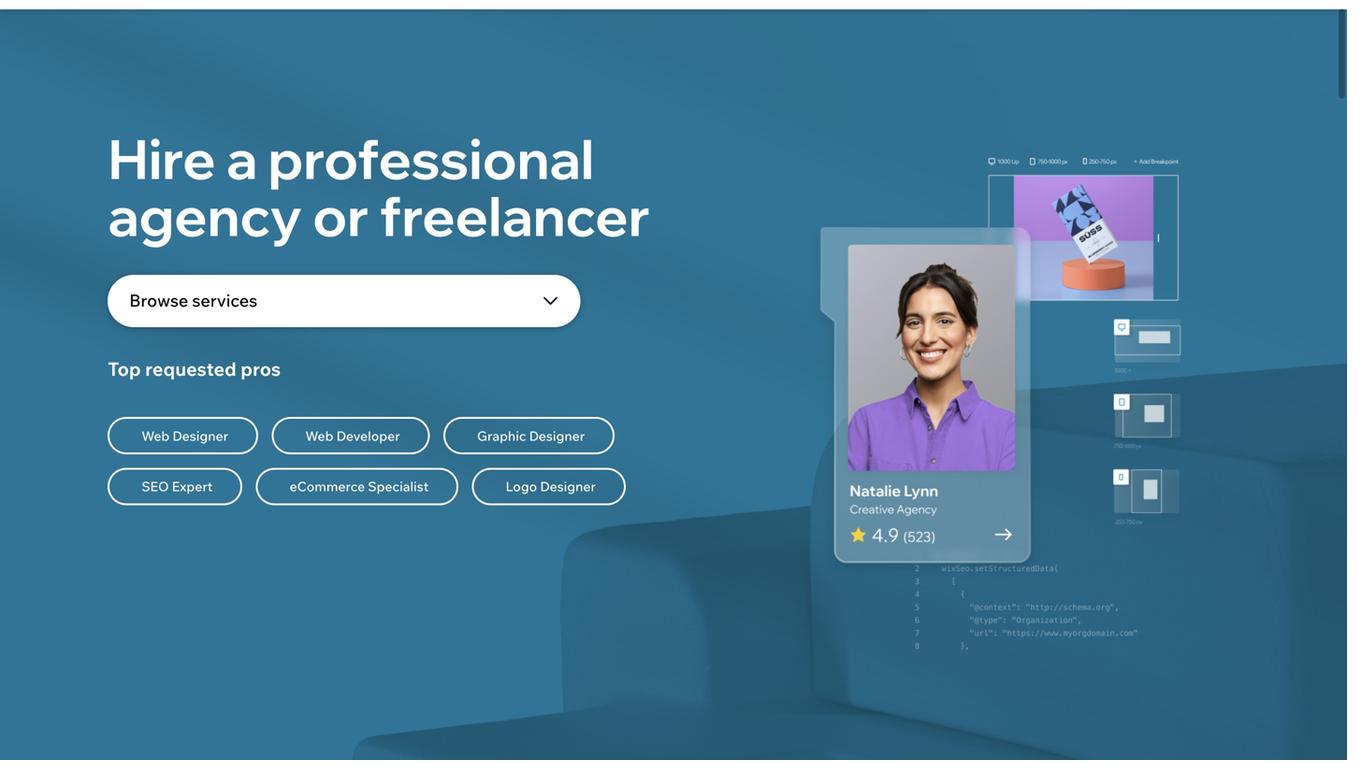 Task type: describe. For each thing, give the bounding box(es) containing it.
web designer list item
[[108, 417, 258, 455]]

designer for web designer
[[173, 428, 228, 444]]

graphic designer link
[[444, 417, 615, 455]]

seo expert link
[[108, 468, 243, 506]]

logo designer list item
[[472, 468, 626, 506]]

browse
[[129, 290, 188, 311]]

graphic designer list item
[[444, 417, 615, 455]]

or
[[313, 182, 369, 250]]

logo designer link
[[472, 468, 626, 506]]

seo expert list item
[[108, 468, 243, 506]]

designer for graphic designer
[[529, 428, 585, 444]]

web developer
[[305, 428, 400, 444]]

ecommerce
[[290, 479, 365, 495]]

ecommerce specialist link
[[256, 468, 459, 506]]

web for web designer
[[141, 428, 170, 444]]

web designer link
[[108, 417, 258, 455]]

top
[[108, 358, 141, 381]]

developer
[[337, 428, 400, 444]]

web developer list item
[[272, 417, 430, 455]]

web developer link
[[272, 417, 430, 455]]

pros
[[241, 358, 281, 381]]

hire
[[108, 125, 216, 193]]

web designer
[[141, 428, 228, 444]]

professional
[[268, 125, 594, 193]]



Task type: vqa. For each thing, say whether or not it's contained in the screenshot.
the span
no



Task type: locate. For each thing, give the bounding box(es) containing it.
1 horizontal spatial web
[[305, 428, 334, 444]]

top requested pros
[[108, 358, 281, 381]]

requested
[[145, 358, 237, 381]]

graphic designer
[[477, 428, 585, 444]]

web inside web designer link
[[141, 428, 170, 444]]

list containing web designer
[[108, 417, 714, 506]]

web
[[141, 428, 170, 444], [305, 428, 334, 444]]

1 web from the left
[[141, 428, 170, 444]]

browse services button
[[108, 275, 576, 327]]

seo
[[141, 479, 169, 495]]

ecommerce specialist
[[290, 479, 429, 495]]

designer inside web designer link
[[173, 428, 228, 444]]

services
[[192, 290, 257, 311]]

2 web from the left
[[305, 428, 334, 444]]

hire a professional agency or freelancer
[[108, 125, 650, 250]]

designer for logo designer
[[540, 479, 596, 495]]

expert
[[172, 479, 213, 495]]

web for web developer
[[305, 428, 334, 444]]

a
[[226, 125, 258, 193]]

None text field
[[51, 316, 83, 331]]

ecommerce specialist list item
[[256, 468, 459, 506]]

logo designer
[[506, 479, 596, 495]]

0 horizontal spatial web
[[141, 428, 170, 444]]

agency
[[108, 182, 302, 250]]

graphic
[[477, 428, 526, 444]]

a wix marketplace profile showing a professional freelancer. image
[[777, 84, 1282, 695]]

designer inside graphic designer link
[[529, 428, 585, 444]]

designer right logo at the left of page
[[540, 479, 596, 495]]

logo
[[506, 479, 537, 495]]

web left developer
[[305, 428, 334, 444]]

designer up expert
[[173, 428, 228, 444]]

designer up logo designer
[[529, 428, 585, 444]]

browse services
[[129, 290, 257, 311]]

designer
[[173, 428, 228, 444], [529, 428, 585, 444], [540, 479, 596, 495]]

web up seo
[[141, 428, 170, 444]]

freelancer
[[379, 182, 650, 250]]

seo expert
[[141, 479, 213, 495]]

designer inside logo designer link
[[540, 479, 596, 495]]

list
[[108, 417, 714, 506]]

web inside web developer link
[[305, 428, 334, 444]]

specialist
[[368, 479, 429, 495]]



